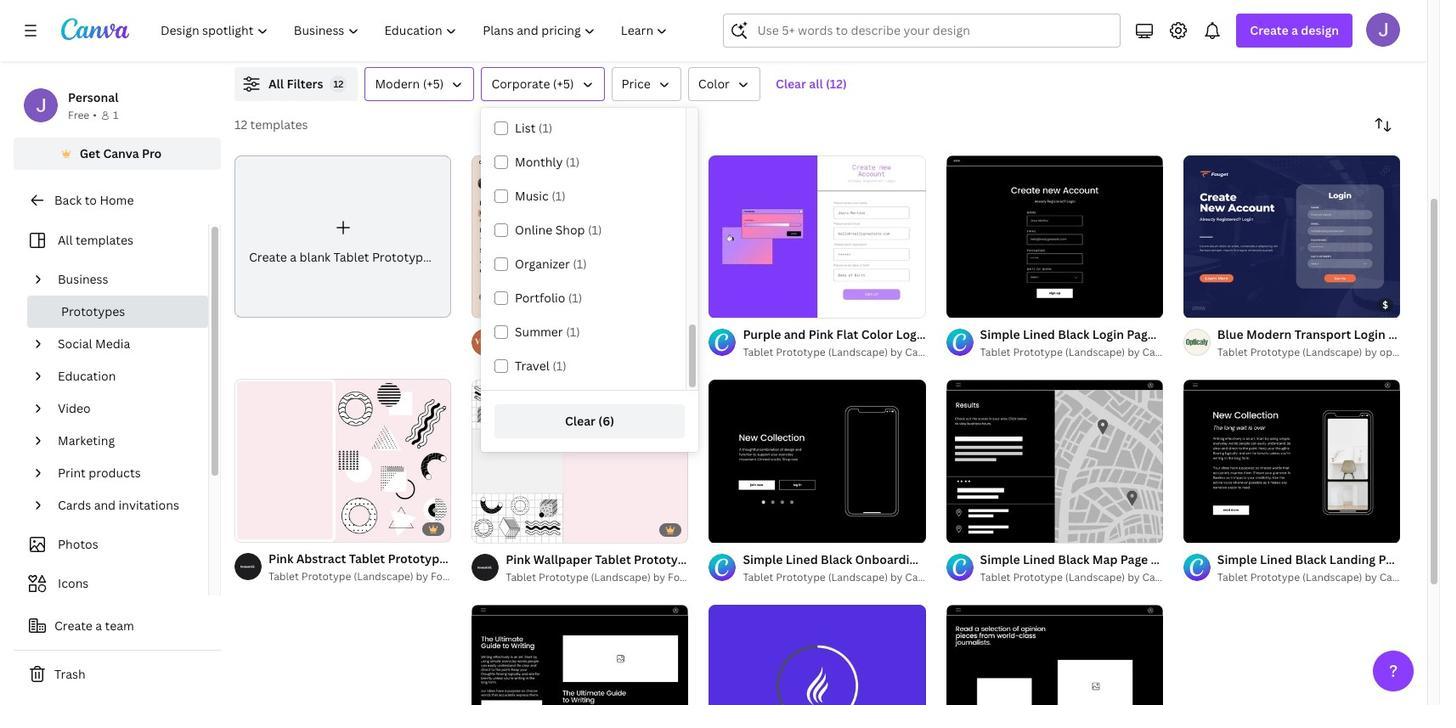 Task type: vqa. For each thing, say whether or not it's contained in the screenshot.
Graphics Button
no



Task type: locate. For each thing, give the bounding box(es) containing it.
2 (+5) from the left
[[553, 76, 574, 92]]

0 horizontal spatial formatika
[[431, 569, 479, 584]]

1 vertical spatial simple
[[980, 551, 1020, 567]]

create inside button
[[54, 618, 93, 634]]

music (1)
[[515, 188, 566, 204]]

black left login
[[1058, 327, 1090, 343]]

0 horizontal spatial (+5)
[[423, 76, 444, 92]]

2 horizontal spatial create
[[1250, 22, 1289, 38]]

lined inside the simple lined black map page wireframe tablet ui prototype tablet prototype (landscape) by canva creative studio
[[1023, 551, 1055, 567]]

1 vertical spatial wireframe
[[1151, 551, 1211, 567]]

wireframe inside simple lined black login page wireframe tablet ui prototype tablet prototype (landscape) by canva creative studio
[[1157, 327, 1218, 343]]

page right login
[[1127, 327, 1154, 343]]

(1) for portfolio (1)
[[568, 290, 582, 306]]

(1) for monthly (1)
[[566, 154, 580, 170]]

1 vertical spatial create
[[249, 249, 287, 265]]

ui for simple lined black login page wireframe tablet ui prototype
[[1259, 327, 1272, 343]]

(1) down shop
[[573, 256, 587, 272]]

business link
[[51, 263, 198, 296]]

2 of from the left
[[1202, 298, 1212, 310]]

simple lined black landing page wireframe tablet ui prototype image
[[1183, 380, 1400, 543]]

simple for simple lined black login page wireframe tablet ui prototype
[[980, 327, 1020, 343]]

0 vertical spatial clear
[[776, 76, 806, 92]]

0 horizontal spatial templates
[[76, 232, 133, 248]]

1 tablet prototype (landscape) by canva creative studio from the top
[[743, 345, 1014, 360]]

pink inside "pink wallpaper tablet prototype tablet prototype (landscape) by formatika studio"
[[506, 551, 531, 567]]

1 vertical spatial all
[[58, 232, 73, 248]]

social media
[[58, 336, 130, 352]]

2 vertical spatial a
[[95, 618, 102, 634]]

abstract
[[296, 550, 346, 567]]

tablet prototype (landscape) by canva creative studio
[[743, 345, 1014, 360], [743, 570, 1014, 584]]

1 vertical spatial black
[[1058, 551, 1090, 567]]

simple
[[980, 327, 1020, 343], [980, 551, 1020, 567]]

jacob simon image
[[1366, 13, 1400, 47]]

2 lined from the top
[[1023, 551, 1055, 567]]

monthly (1)
[[515, 154, 580, 170]]

1 horizontal spatial formatika
[[668, 570, 717, 584]]

0 vertical spatial create
[[1250, 22, 1289, 38]]

page right map
[[1120, 551, 1148, 567]]

1 lined from the top
[[1023, 327, 1055, 343]]

pastel orange modern minimalist product tablet prototype tablet prototype (landscape) by vicky design
[[506, 327, 847, 360]]

page
[[1127, 327, 1154, 343], [1120, 551, 1148, 567]]

ui
[[1259, 327, 1272, 343], [1253, 551, 1266, 567]]

0 horizontal spatial clear
[[565, 413, 596, 429]]

(1) for list (1)
[[539, 120, 553, 136]]

ui inside the simple lined black map page wireframe tablet ui prototype tablet prototype (landscape) by canva creative studio
[[1253, 551, 1266, 567]]

wallpaper
[[449, 550, 508, 567], [533, 551, 592, 567]]

pink inside the pink abstract tablet prototype wallpaper tablet prototype (landscape) by formatika studio
[[268, 550, 293, 567]]

create down icons
[[54, 618, 93, 634]]

a left design
[[1291, 22, 1298, 38]]

1 horizontal spatial 1
[[721, 298, 726, 310]]

1 horizontal spatial create
[[249, 249, 287, 265]]

1 of from the left
[[728, 298, 737, 310]]

print
[[58, 465, 86, 481]]

1 black from the top
[[1058, 327, 1090, 343]]

1 (+5) from the left
[[423, 76, 444, 92]]

modern down top level navigation element
[[375, 76, 420, 92]]

ui inside simple lined black login page wireframe tablet ui prototype tablet prototype (landscape) by canva creative studio
[[1259, 327, 1272, 343]]

(1) for summer (1)
[[566, 324, 580, 340]]

wireframe down "1 of 3"
[[1157, 327, 1218, 343]]

summer
[[515, 324, 563, 340]]

music
[[515, 188, 549, 204]]

back to home link
[[14, 184, 221, 218]]

a inside button
[[95, 618, 102, 634]]

1 for 1 of 6
[[721, 298, 726, 310]]

0 horizontal spatial wallpaper
[[449, 550, 508, 567]]

1
[[113, 108, 118, 122], [721, 298, 726, 310], [1195, 298, 1200, 310]]

formatika
[[431, 569, 479, 584], [668, 570, 717, 584]]

0 horizontal spatial 12
[[235, 116, 247, 133]]

a left team
[[95, 618, 102, 634]]

black
[[1058, 327, 1090, 343], [1058, 551, 1090, 567]]

(+5)
[[423, 76, 444, 92], [553, 76, 574, 92]]

1 vertical spatial lined
[[1023, 551, 1055, 567]]

of for tablet prototype (landscape) by canva creative studio
[[728, 298, 737, 310]]

None search field
[[723, 14, 1121, 48]]

(+5) for modern (+5)
[[423, 76, 444, 92]]

(1) right travel
[[552, 358, 567, 374]]

color button
[[688, 67, 760, 101]]

1 left 6
[[721, 298, 726, 310]]

2 simple from the top
[[980, 551, 1020, 567]]

studio
[[982, 345, 1014, 360], [1219, 345, 1251, 360], [482, 569, 514, 584], [719, 570, 751, 584], [982, 570, 1014, 584], [1219, 570, 1251, 584]]

wireframe inside the simple lined black map page wireframe tablet ui prototype tablet prototype (landscape) by canva creative studio
[[1151, 551, 1211, 567]]

pink
[[268, 550, 293, 567], [506, 551, 531, 567]]

0 horizontal spatial modern
[[375, 76, 420, 92]]

1 horizontal spatial of
[[1202, 298, 1212, 310]]

map
[[1092, 551, 1118, 567]]

education
[[58, 368, 116, 384]]

1 horizontal spatial all
[[268, 76, 284, 92]]

(landscape) inside "pink wallpaper tablet prototype tablet prototype (landscape) by formatika studio"
[[591, 570, 651, 584]]

12 for 12 templates
[[235, 116, 247, 133]]

12 templates
[[235, 116, 308, 133]]

canva inside the simple lined black map page wireframe tablet ui prototype tablet prototype (landscape) by canva creative studio
[[1142, 570, 1173, 584]]

portfolio
[[515, 290, 565, 306]]

create a team button
[[14, 609, 221, 643]]

create a team
[[54, 618, 134, 634]]

6
[[740, 298, 746, 310]]

all down back
[[58, 232, 73, 248]]

1 vertical spatial ui
[[1253, 551, 1266, 567]]

0 vertical spatial modern
[[375, 76, 420, 92]]

1 vertical spatial modern
[[589, 327, 634, 343]]

prototypes
[[61, 303, 125, 319]]

monthly
[[515, 154, 563, 170]]

lined
[[1023, 327, 1055, 343], [1023, 551, 1055, 567]]

1 horizontal spatial a
[[290, 249, 297, 265]]

create
[[1250, 22, 1289, 38], [249, 249, 287, 265], [54, 618, 93, 634]]

create a design
[[1250, 22, 1339, 38]]

home
[[100, 192, 134, 208]]

tablet prototype (landscape) by opticaly
[[1217, 345, 1419, 360]]

page inside simple lined black login page wireframe tablet ui prototype tablet prototype (landscape) by canva creative studio
[[1127, 327, 1154, 343]]

12 filter options selected element
[[330, 76, 347, 93]]

filters
[[287, 76, 323, 92]]

templates down back to home
[[76, 232, 133, 248]]

all left filters
[[268, 76, 284, 92]]

(1) right monthly
[[566, 154, 580, 170]]

all filters
[[268, 76, 323, 92]]

pink wallpaper tablet prototype tablet prototype (landscape) by formatika studio
[[506, 551, 751, 584]]

tablet prototype (landscape) by canva creative studio link
[[743, 344, 1014, 361], [980, 344, 1251, 361], [743, 569, 1014, 586], [980, 569, 1251, 586]]

team
[[105, 618, 134, 634]]

1 horizontal spatial pink
[[506, 551, 531, 567]]

a for blank
[[290, 249, 297, 265]]

(landscape) inside the simple lined black map page wireframe tablet ui prototype tablet prototype (landscape) by canva creative studio
[[1065, 570, 1125, 584]]

0 vertical spatial ui
[[1259, 327, 1272, 343]]

education link
[[51, 360, 198, 393]]

social
[[58, 336, 92, 352]]

1 horizontal spatial templates
[[250, 116, 308, 133]]

online
[[515, 222, 552, 238]]

wireframe
[[1157, 327, 1218, 343], [1151, 551, 1211, 567]]

simple inside simple lined black login page wireframe tablet ui prototype tablet prototype (landscape) by canva creative studio
[[980, 327, 1020, 343]]

0 vertical spatial 12
[[333, 77, 344, 90]]

clear for clear all (12)
[[776, 76, 806, 92]]

2 horizontal spatial 1
[[1195, 298, 1200, 310]]

2 black from the top
[[1058, 551, 1090, 567]]

create left blank
[[249, 249, 287, 265]]

1 vertical spatial a
[[290, 249, 297, 265]]

0 vertical spatial templates
[[250, 116, 308, 133]]

0 horizontal spatial create
[[54, 618, 93, 634]]

page inside the simple lined black map page wireframe tablet ui prototype tablet prototype (landscape) by canva creative studio
[[1120, 551, 1148, 567]]

(+5) down top level navigation element
[[423, 76, 444, 92]]

2 horizontal spatial a
[[1291, 22, 1298, 38]]

simple inside the simple lined black map page wireframe tablet ui prototype tablet prototype (landscape) by canva creative studio
[[980, 551, 1020, 567]]

black for login
[[1058, 327, 1090, 343]]

icons link
[[24, 568, 198, 600]]

ui up tablet prototype (landscape) by opticaly
[[1259, 327, 1272, 343]]

(1) right list
[[539, 120, 553, 136]]

0 vertical spatial lined
[[1023, 327, 1055, 343]]

create inside dropdown button
[[1250, 22, 1289, 38]]

1 horizontal spatial modern
[[589, 327, 634, 343]]

2 vertical spatial create
[[54, 618, 93, 634]]

studio inside the simple lined black map page wireframe tablet ui prototype tablet prototype (landscape) by canva creative studio
[[1219, 570, 1251, 584]]

1 vertical spatial clear
[[565, 413, 596, 429]]

1 horizontal spatial wallpaper
[[533, 551, 592, 567]]

black inside simple lined black login page wireframe tablet ui prototype tablet prototype (landscape) by canva creative studio
[[1058, 327, 1090, 343]]

prototype
[[372, 249, 430, 265], [789, 327, 847, 343], [1275, 327, 1333, 343], [539, 345, 588, 360], [776, 345, 826, 360], [1013, 345, 1063, 360], [1250, 345, 1300, 360], [388, 550, 446, 567], [634, 551, 692, 567], [1269, 551, 1327, 567], [301, 569, 351, 584], [539, 570, 588, 584], [776, 570, 826, 584], [1013, 570, 1063, 584], [1250, 570, 1300, 584]]

create a blank tablet prototype (landscape)
[[249, 249, 503, 265]]

personal
[[68, 89, 118, 105]]

(1) right shop
[[588, 222, 602, 238]]

canva inside button
[[103, 145, 139, 161]]

formatika inside "pink wallpaper tablet prototype tablet prototype (landscape) by formatika studio"
[[668, 570, 717, 584]]

(1) for travel (1)
[[552, 358, 567, 374]]

0 horizontal spatial a
[[95, 618, 102, 634]]

clear left all
[[776, 76, 806, 92]]

tablet prototype templates image
[[1038, 0, 1400, 47]]

pink wallpaper tablet prototype link
[[506, 550, 692, 569]]

pink wallpaper tablet prototype image
[[472, 380, 689, 543]]

studio inside "pink wallpaper tablet prototype tablet prototype (landscape) by formatika studio"
[[719, 570, 751, 584]]

1 of 6
[[721, 298, 746, 310]]

simple lined black article page wireframe tablet ui prototype image
[[946, 605, 1163, 705]]

Search search field
[[757, 14, 1110, 47]]

1 right •
[[113, 108, 118, 122]]

clear all (12)
[[776, 76, 847, 92]]

1 horizontal spatial 12
[[333, 77, 344, 90]]

lined left map
[[1023, 551, 1055, 567]]

0 vertical spatial tablet prototype (landscape) by canva creative studio
[[743, 345, 1014, 360]]

modern
[[375, 76, 420, 92], [589, 327, 634, 343]]

1 vertical spatial 12
[[235, 116, 247, 133]]

tablet prototype (landscape) by formatika studio link for wallpaper
[[506, 569, 751, 586]]

pink abstract tablet prototype wallpaper link
[[268, 550, 508, 568]]

creative inside simple lined black login page wireframe tablet ui prototype tablet prototype (landscape) by canva creative studio
[[1175, 345, 1217, 360]]

(landscape)
[[433, 249, 503, 265], [591, 345, 651, 360], [828, 345, 888, 360], [1065, 345, 1125, 360], [1303, 345, 1362, 360], [354, 569, 413, 584], [591, 570, 651, 584], [828, 570, 888, 584], [1065, 570, 1125, 584], [1303, 570, 1362, 584]]

(1) right summer
[[566, 324, 580, 340]]

by inside the simple lined black map page wireframe tablet ui prototype tablet prototype (landscape) by canva creative studio
[[1128, 570, 1140, 584]]

modern up the tablet prototype (landscape) by vicky design link
[[589, 327, 634, 343]]

of left 6
[[728, 298, 737, 310]]

(1) for music (1)
[[552, 188, 566, 204]]

1 simple from the top
[[980, 327, 1020, 343]]

black inside the simple lined black map page wireframe tablet ui prototype tablet prototype (landscape) by canva creative studio
[[1058, 551, 1090, 567]]

a inside dropdown button
[[1291, 22, 1298, 38]]

0 horizontal spatial 1
[[113, 108, 118, 122]]

create a blank tablet prototype (landscape) link
[[235, 155, 503, 318]]

simple lined black map page wireframe tablet ui prototype link
[[980, 550, 1327, 569]]

0 vertical spatial black
[[1058, 327, 1090, 343]]

trash
[[54, 666, 85, 682]]

lined for login
[[1023, 327, 1055, 343]]

(1) right portfolio
[[568, 290, 582, 306]]

blue corporate landing page tablet prototype image
[[709, 605, 926, 705]]

templates
[[250, 116, 308, 133], [76, 232, 133, 248]]

tablet
[[334, 249, 369, 265], [750, 327, 786, 343], [1220, 327, 1257, 343], [506, 345, 536, 360], [743, 345, 773, 360], [980, 345, 1011, 360], [1217, 345, 1248, 360], [349, 550, 385, 567], [595, 551, 631, 567], [1214, 551, 1250, 567], [268, 569, 299, 584], [506, 570, 536, 584], [743, 570, 773, 584], [980, 570, 1011, 584], [1217, 570, 1248, 584]]

ui up tablet prototype (landscape) by canva creati
[[1253, 551, 1266, 567]]

1 vertical spatial tablet prototype (landscape) by canva creative studio
[[743, 570, 1014, 584]]

(1)
[[539, 120, 553, 136], [566, 154, 580, 170], [552, 188, 566, 204], [588, 222, 602, 238], [573, 256, 587, 272], [568, 290, 582, 306], [566, 324, 580, 340], [552, 358, 567, 374]]

wireframe for map
[[1151, 551, 1211, 567]]

0 horizontal spatial of
[[728, 298, 737, 310]]

pastel orange modern minimalist product tablet prototype link
[[506, 326, 847, 344]]

pink for pink abstract tablet prototype wallpaper
[[268, 550, 293, 567]]

canva
[[103, 145, 139, 161], [905, 345, 936, 360], [1142, 345, 1173, 360], [905, 570, 936, 584], [1142, 570, 1173, 584], [1380, 570, 1410, 584]]

print products
[[58, 465, 141, 481]]

all for all templates
[[58, 232, 73, 248]]

create left design
[[1250, 22, 1289, 38]]

a
[[1291, 22, 1298, 38], [290, 249, 297, 265], [95, 618, 102, 634]]

lined inside simple lined black login page wireframe tablet ui prototype tablet prototype (landscape) by canva creative studio
[[1023, 327, 1055, 343]]

(1) right music
[[552, 188, 566, 204]]

a left blank
[[290, 249, 297, 265]]

1 vertical spatial page
[[1120, 551, 1148, 567]]

studio inside the pink abstract tablet prototype wallpaper tablet prototype (landscape) by formatika studio
[[482, 569, 514, 584]]

of left 3
[[1202, 298, 1212, 310]]

(+5) for corporate (+5)
[[553, 76, 574, 92]]

1 horizontal spatial clear
[[776, 76, 806, 92]]

templates down all filters
[[250, 116, 308, 133]]

wireframe right map
[[1151, 551, 1211, 567]]

0 vertical spatial page
[[1127, 327, 1154, 343]]

0 vertical spatial a
[[1291, 22, 1298, 38]]

back to home
[[54, 192, 134, 208]]

0 vertical spatial wireframe
[[1157, 327, 1218, 343]]

1 left 3
[[1195, 298, 1200, 310]]

0 horizontal spatial pink
[[268, 550, 293, 567]]

wireframe for login
[[1157, 327, 1218, 343]]

(landscape) inside simple lined black login page wireframe tablet ui prototype tablet prototype (landscape) by canva creative studio
[[1065, 345, 1125, 360]]

simple lined black map page wireframe tablet ui prototype image
[[946, 380, 1163, 543]]

clear left (6) in the bottom of the page
[[565, 413, 596, 429]]

lined left login
[[1023, 327, 1055, 343]]

simple lined black login page wireframe tablet ui prototype tablet prototype (landscape) by canva creative studio
[[980, 327, 1333, 360]]

(1) for organizer (1)
[[573, 256, 587, 272]]

1 vertical spatial templates
[[76, 232, 133, 248]]

1 horizontal spatial (+5)
[[553, 76, 574, 92]]

0 vertical spatial simple
[[980, 327, 1020, 343]]

templates for all templates
[[76, 232, 133, 248]]

vicky
[[668, 345, 694, 360]]

0 vertical spatial all
[[268, 76, 284, 92]]

0 horizontal spatial all
[[58, 232, 73, 248]]

media
[[95, 336, 130, 352]]

blue modern transport login page wireframe tablet ui prototype image
[[1183, 155, 1400, 318]]

black left map
[[1058, 551, 1090, 567]]

(+5) right corporate
[[553, 76, 574, 92]]

corporate (+5)
[[491, 76, 574, 92]]

tablet prototype (landscape) by formatika studio link
[[268, 568, 514, 585], [506, 569, 751, 586]]



Task type: describe. For each thing, give the bounding box(es) containing it.
design
[[696, 345, 730, 360]]

(landscape) inside pastel orange modern minimalist product tablet prototype tablet prototype (landscape) by vicky design
[[591, 345, 651, 360]]

1 of 3
[[1195, 298, 1220, 310]]

pastel
[[506, 327, 541, 343]]

tablet prototype (landscape) by canva creati
[[1217, 570, 1440, 584]]

3
[[1214, 298, 1220, 310]]

portfolio (1)
[[515, 290, 582, 306]]

simple lined black login page wireframe tablet ui prototype link
[[980, 326, 1333, 344]]

modern (+5) button
[[365, 67, 474, 101]]

pink abstract tablet prototype wallpaper tablet prototype (landscape) by formatika studio
[[268, 550, 514, 584]]

icons
[[58, 575, 89, 591]]

organizer (1)
[[515, 256, 587, 272]]

pink for pink wallpaper tablet prototype
[[506, 551, 531, 567]]

purple and pink flat color login page simple tablet ui prototype image
[[709, 155, 926, 318]]

photos
[[58, 536, 98, 552]]

free
[[68, 108, 89, 122]]

all for all filters
[[268, 76, 284, 92]]

a for design
[[1291, 22, 1298, 38]]

by inside tablet prototype (landscape) by canva creati link
[[1365, 570, 1377, 584]]

by inside "pink wallpaper tablet prototype tablet prototype (landscape) by formatika studio"
[[653, 570, 665, 584]]

create a design button
[[1237, 14, 1353, 48]]

create for create a design
[[1250, 22, 1289, 38]]

simple for simple lined black map page wireframe tablet ui prototype
[[980, 551, 1020, 567]]

design
[[1301, 22, 1339, 38]]

2 tablet prototype (landscape) by canva creative studio from the top
[[743, 570, 1014, 584]]

simple lined black onboarding page wireframe tablet ui prototype image
[[709, 380, 926, 543]]

trash link
[[14, 658, 221, 692]]

corporate
[[491, 76, 550, 92]]

corporate (+5) button
[[481, 67, 605, 101]]

get canva pro button
[[14, 138, 221, 170]]

login
[[1092, 327, 1124, 343]]

online shop (1)
[[515, 222, 602, 238]]

modern inside pastel orange modern minimalist product tablet prototype tablet prototype (landscape) by vicky design
[[589, 327, 634, 343]]

a for team
[[95, 618, 102, 634]]

orange
[[544, 327, 586, 343]]

tablet prototype (landscape) by opticaly link
[[1217, 344, 1419, 361]]

list
[[515, 120, 536, 136]]

get
[[80, 145, 100, 161]]

tablet prototype (landscape) by canva creati link
[[1217, 569, 1440, 586]]

canva inside simple lined black login page wireframe tablet ui prototype tablet prototype (landscape) by canva creative studio
[[1142, 345, 1173, 360]]

video link
[[51, 393, 198, 425]]

all templates
[[58, 232, 133, 248]]

1 of 6 link
[[709, 155, 926, 318]]

modern inside button
[[375, 76, 420, 92]]

1 for 1
[[113, 108, 118, 122]]

and
[[94, 497, 116, 513]]

pastel orange modern minimalist product tablet prototype image
[[472, 155, 689, 318]]

minimalist
[[637, 327, 698, 343]]

clear (6)
[[565, 413, 614, 429]]

1 for 1 of 3
[[1195, 298, 1200, 310]]

pro
[[142, 145, 162, 161]]

cards
[[58, 497, 91, 513]]

page for login
[[1127, 327, 1154, 343]]

organizer
[[515, 256, 570, 272]]

formatika inside the pink abstract tablet prototype wallpaper tablet prototype (landscape) by formatika studio
[[431, 569, 479, 584]]

get canva pro
[[80, 145, 162, 161]]

free •
[[68, 108, 97, 122]]

studio inside simple lined black login page wireframe tablet ui prototype tablet prototype (landscape) by canva creative studio
[[1219, 345, 1251, 360]]

to
[[85, 192, 97, 208]]

wallpaper inside "pink wallpaper tablet prototype tablet prototype (landscape) by formatika studio"
[[533, 551, 592, 567]]

12 for 12
[[333, 77, 344, 90]]

marketing link
[[51, 425, 198, 457]]

cards and invitations
[[58, 497, 179, 513]]

price
[[622, 76, 651, 92]]

clear for clear (6)
[[565, 413, 596, 429]]

top level navigation element
[[150, 14, 683, 48]]

opticaly
[[1380, 345, 1419, 360]]

shop
[[555, 222, 585, 238]]

clear (6) button
[[494, 404, 685, 438]]

creative inside the simple lined black map page wireframe tablet ui prototype tablet prototype (landscape) by canva creative studio
[[1175, 570, 1217, 584]]

list (1)
[[515, 120, 553, 136]]

creati
[[1413, 570, 1440, 584]]

create for create a team
[[54, 618, 93, 634]]

black for map
[[1058, 551, 1090, 567]]

social media link
[[51, 328, 198, 360]]

(12)
[[826, 76, 847, 92]]

modern (+5)
[[375, 76, 444, 92]]

simple lined black login page wireframe tablet ui prototype image
[[946, 155, 1163, 318]]

photos link
[[24, 528, 198, 561]]

products
[[89, 465, 141, 481]]

blank
[[300, 249, 331, 265]]

wallpaper inside the pink abstract tablet prototype wallpaper tablet prototype (landscape) by formatika studio
[[449, 550, 508, 567]]

print products link
[[51, 457, 198, 489]]

lined for map
[[1023, 551, 1055, 567]]

$
[[1383, 299, 1388, 311]]

business
[[58, 271, 108, 287]]

by inside pastel orange modern minimalist product tablet prototype tablet prototype (landscape) by vicky design
[[653, 345, 665, 360]]

by inside the pink abstract tablet prototype wallpaper tablet prototype (landscape) by formatika studio
[[416, 569, 428, 584]]

page for map
[[1120, 551, 1148, 567]]

tablet prototype (landscape) by formatika studio link for abstract
[[268, 568, 514, 585]]

ui for simple lined black map page wireframe tablet ui prototype
[[1253, 551, 1266, 567]]

•
[[93, 108, 97, 122]]

(landscape) inside the pink abstract tablet prototype wallpaper tablet prototype (landscape) by formatika studio
[[354, 569, 413, 584]]

clear all (12) button
[[767, 67, 855, 101]]

Sort by button
[[1366, 108, 1400, 142]]

all
[[809, 76, 823, 92]]

templates for 12 templates
[[250, 116, 308, 133]]

invitations
[[119, 497, 179, 513]]

create for create a blank tablet prototype (landscape)
[[249, 249, 287, 265]]

travel (1)
[[515, 358, 567, 374]]

product
[[700, 327, 747, 343]]

(6)
[[598, 413, 614, 429]]

by inside simple lined black login page wireframe tablet ui prototype tablet prototype (landscape) by canva creative studio
[[1128, 345, 1140, 360]]

of for tablet prototype (landscape) by opticaly
[[1202, 298, 1212, 310]]

pink abstract tablet prototype wallpaper image
[[235, 379, 451, 542]]

travel
[[515, 358, 550, 374]]

cards and invitations link
[[51, 489, 198, 522]]

tablet prototype (landscape) by vicky design link
[[506, 344, 730, 361]]

by inside tablet prototype (landscape) by opticaly link
[[1365, 345, 1377, 360]]

marketing
[[58, 432, 115, 449]]

create a blank tablet prototype (landscape) element
[[235, 155, 503, 318]]

simple lined black blog landing page wireframe tablet ui prototype image
[[472, 605, 689, 705]]



